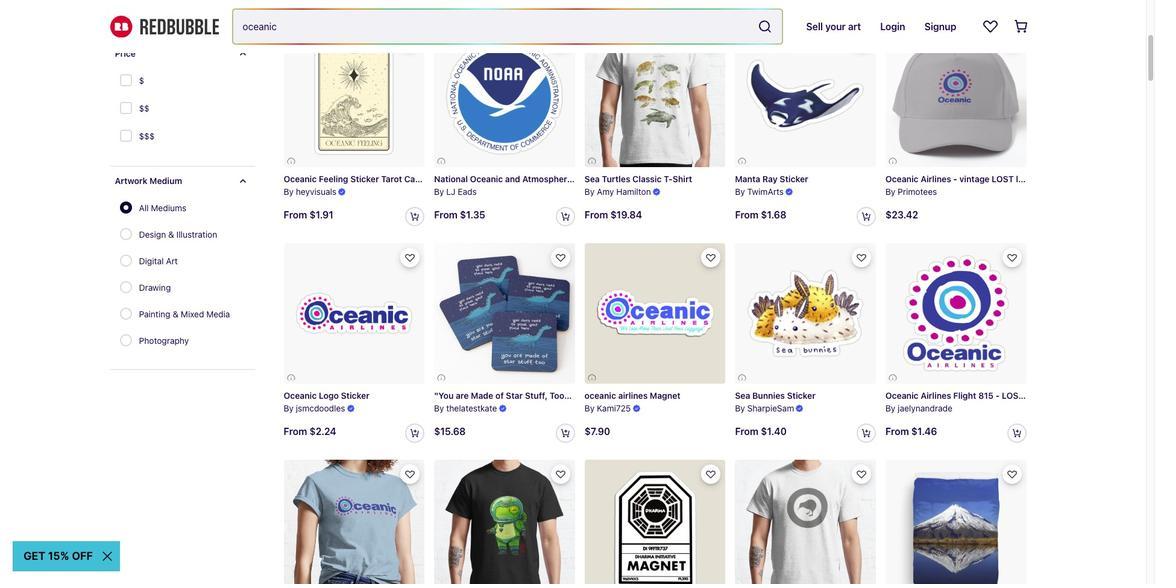 Task type: locate. For each thing, give the bounding box(es) containing it.
all mediums
[[139, 203, 187, 213]]

by inside oceanic airlines flight 815 - lost sticker by jaelynandrade
[[886, 403, 896, 413]]

magnet
[[650, 391, 681, 401]]

by up $15.68
[[434, 403, 444, 413]]

mixed
[[181, 309, 204, 319]]

1 vertical spatial -
[[996, 391, 1000, 401]]

from $1.68
[[736, 209, 787, 220]]

airlines inside oceanic airlines - vintage lost logo baseball cap by primotees
[[921, 174, 952, 184]]

1 airlines from the top
[[921, 174, 952, 184]]

0 vertical spatial airlines
[[921, 174, 952, 184]]

by up $23.42
[[886, 186, 896, 197]]

from left $1.46
[[886, 426, 910, 437]]

airlines
[[921, 174, 952, 184], [921, 391, 952, 401]]

oceanic feeling sticker tarot card sticker
[[284, 174, 455, 184]]

by amy hamilton
[[585, 186, 651, 197]]

2 airlines from the top
[[921, 391, 952, 401]]

& for mixed
[[173, 309, 179, 319]]

design
[[139, 229, 166, 240]]

&
[[168, 229, 174, 240], [173, 309, 179, 319]]

national oceanic and atmospheric administration noaa sticker by lj eads
[[434, 174, 694, 197]]

oceanic
[[585, 391, 617, 401]]

oceanic for vintage
[[886, 174, 919, 184]]

from down amy
[[585, 209, 608, 220]]

$1.46
[[912, 426, 938, 437]]

oceanic inside national oceanic and atmospheric administration noaa sticker by lj eads
[[470, 174, 503, 184]]

by left lj
[[434, 186, 444, 197]]

primotees
[[898, 186, 938, 197]]

sticker inside oceanic airlines flight 815 - lost sticker by jaelynandrade
[[1027, 391, 1055, 401]]

oceanic up by jsmcdoodles
[[284, 391, 317, 401]]

lost right 815
[[1003, 391, 1025, 401]]

by left sharpiesam
[[736, 403, 746, 413]]

by down manta
[[736, 186, 746, 197]]

painting
[[139, 309, 170, 319]]

1 horizontal spatial -
[[996, 391, 1000, 401]]

from down lj
[[434, 209, 458, 220]]

1 vertical spatial &
[[173, 309, 179, 319]]

& right design
[[168, 229, 174, 240]]

sticker left tarot
[[351, 174, 379, 184]]

& for illustration
[[168, 229, 174, 240]]

None radio
[[120, 202, 132, 214], [120, 255, 132, 267], [120, 202, 132, 214], [120, 255, 132, 267]]

thelatestkate
[[447, 403, 497, 413]]

by left amy
[[585, 186, 595, 197]]

0 horizontal spatial sea
[[585, 174, 600, 184]]

None radio
[[120, 228, 132, 240], [120, 281, 132, 293], [120, 308, 132, 320], [120, 334, 132, 346], [120, 228, 132, 240], [120, 281, 132, 293], [120, 308, 132, 320], [120, 334, 132, 346]]

1 horizontal spatial sea
[[736, 391, 751, 401]]

mount taranaki duvet cover image
[[886, 460, 1027, 584]]

manta ray sticker
[[736, 174, 809, 184]]

airlines inside oceanic airlines flight 815 - lost sticker by jaelynandrade
[[921, 391, 952, 401]]

deep diver frog asian artwork classic t-shirt image
[[434, 460, 575, 584]]

by for by jsmcdoodles
[[284, 403, 294, 413]]

atmospheric
[[523, 174, 575, 184]]

1 vertical spatial lost
[[1003, 391, 1025, 401]]

1 vertical spatial sea
[[736, 391, 751, 401]]

by for by amy hamilton
[[585, 186, 595, 197]]

None checkbox
[[120, 74, 134, 89], [120, 102, 134, 116], [120, 130, 134, 144], [120, 74, 134, 89], [120, 102, 134, 116], [120, 130, 134, 144]]

tarot
[[381, 174, 402, 184]]

by kami725
[[585, 403, 631, 413]]

sea for amy
[[585, 174, 600, 184]]

Search term search field
[[233, 10, 754, 43]]

oceanic for 815
[[886, 391, 919, 401]]

oceanic logo sticker image
[[284, 243, 425, 384]]

lost
[[992, 174, 1015, 184], [1003, 391, 1025, 401]]

oceanic inside oceanic airlines - vintage lost logo baseball cap by primotees
[[886, 174, 919, 184]]

- left 'vintage'
[[954, 174, 958, 184]]

$7.90
[[585, 426, 611, 437]]

0 vertical spatial &
[[168, 229, 174, 240]]

by up from $1.46
[[886, 403, 896, 413]]

by up from $2.24
[[284, 403, 294, 413]]

0 vertical spatial -
[[954, 174, 958, 184]]

from for from $1.46
[[886, 426, 910, 437]]

jsmcdoodles
[[296, 403, 345, 413]]

from for from $1.68
[[736, 209, 759, 220]]

airlines up primotees
[[921, 174, 952, 184]]

lost left logo
[[992, 174, 1015, 184]]

from down by twimarts
[[736, 209, 759, 220]]

noaa
[[638, 174, 663, 184]]

- inside oceanic airlines - vintage lost logo baseball cap by primotees
[[954, 174, 958, 184]]

bunnies
[[753, 391, 785, 401]]

- right 815
[[996, 391, 1000, 401]]

illustration
[[177, 229, 217, 240]]

drawing
[[139, 282, 171, 293]]

from left $1.40
[[736, 426, 759, 437]]

oceanic up jaelynandrade
[[886, 391, 919, 401]]

by left heyvisuals
[[284, 186, 294, 197]]

0 vertical spatial sea
[[585, 174, 600, 184]]

by heyvisuals
[[284, 186, 337, 197]]

from $1.35
[[434, 209, 486, 220]]

from left $2.24
[[284, 426, 307, 437]]

sticker right logo on the bottom left
[[341, 391, 370, 401]]

oceanic airlines - vintage lost logo classic t-shirt image
[[284, 460, 425, 584]]

oceanic
[[284, 174, 317, 184], [470, 174, 503, 184], [886, 174, 919, 184], [284, 391, 317, 401], [886, 391, 919, 401]]

from left the $1.91
[[284, 209, 307, 220]]

kami725
[[597, 403, 631, 413]]

airlines for by primotees
[[921, 174, 952, 184]]

oceanic airlines - vintage lost logo baseball cap image
[[886, 26, 1027, 167]]

sea turtles classic t-shirt image
[[585, 26, 726, 167]]

turtles
[[602, 174, 631, 184]]

from
[[434, 209, 458, 220], [284, 209, 307, 220], [736, 209, 759, 220], [585, 209, 608, 220], [886, 426, 910, 437], [284, 426, 307, 437], [736, 426, 759, 437]]

oceanic up eads
[[470, 174, 503, 184]]

by for by twimarts
[[736, 186, 746, 197]]

-
[[954, 174, 958, 184], [996, 391, 1000, 401]]

sticker
[[351, 174, 379, 184], [426, 174, 455, 184], [665, 174, 694, 184], [780, 174, 809, 184], [341, 391, 370, 401], [788, 391, 816, 401], [1027, 391, 1055, 401]]

oceanic up the "by heyvisuals"
[[284, 174, 317, 184]]

1 vertical spatial airlines
[[921, 391, 952, 401]]

artwork medium button
[[110, 167, 255, 195]]

twimarts
[[748, 186, 784, 197]]

oceanic airlines flight 815 - lost sticker image
[[886, 243, 1027, 384]]

airlines up jaelynandrade
[[921, 391, 952, 401]]

price group
[[119, 68, 155, 151]]

baseball
[[1036, 174, 1071, 184]]

$23.42
[[886, 209, 919, 220]]

& left mixed
[[173, 309, 179, 319]]

all
[[139, 203, 149, 213]]

lj
[[447, 186, 456, 197]]

sticker right 815
[[1027, 391, 1055, 401]]

from $1.40
[[736, 426, 787, 437]]

by inside oceanic airlines - vintage lost logo baseball cap by primotees
[[886, 186, 896, 197]]

sea up by sharpiesam
[[736, 391, 751, 401]]

oceanic inside oceanic airlines flight 815 - lost sticker by jaelynandrade
[[886, 391, 919, 401]]

None field
[[233, 10, 783, 43]]

sticker right noaa
[[665, 174, 694, 184]]

by
[[284, 186, 294, 197], [434, 186, 444, 197], [736, 186, 746, 197], [585, 186, 595, 197], [886, 186, 896, 197], [284, 403, 294, 413], [434, 403, 444, 413], [736, 403, 746, 413], [585, 403, 595, 413], [886, 403, 896, 413]]

by twimarts
[[736, 186, 784, 197]]

artwork medium option group
[[120, 195, 237, 355]]

0 horizontal spatial -
[[954, 174, 958, 184]]

by down oceanic
[[585, 403, 595, 413]]

sea bunnies sticker
[[736, 391, 816, 401]]

by inside national oceanic and atmospheric administration noaa sticker by lj eads
[[434, 186, 444, 197]]

$1.68
[[761, 209, 787, 220]]

"you are made of star stuff, too" plesiosaur nessie coasters (set of 4) image
[[434, 243, 575, 384]]

0 vertical spatial lost
[[992, 174, 1015, 184]]

photography
[[139, 335, 189, 346]]

sea up amy
[[585, 174, 600, 184]]

manta
[[736, 174, 761, 184]]

oceanic up primotees
[[886, 174, 919, 184]]

sea for sharpiesam
[[736, 391, 751, 401]]

amy
[[597, 186, 614, 197]]

redbubble logo image
[[110, 16, 219, 38]]

sticker inside national oceanic and atmospheric administration noaa sticker by lj eads
[[665, 174, 694, 184]]



Task type: describe. For each thing, give the bounding box(es) containing it.
ray
[[763, 174, 778, 184]]

from $19.84
[[585, 209, 643, 220]]

$19.84
[[611, 209, 643, 220]]

heyvisuals
[[296, 186, 337, 197]]

manta ray sticker image
[[736, 26, 877, 167]]

digital art
[[139, 256, 178, 266]]

pets
[[129, 11, 147, 22]]

$1.91
[[310, 209, 334, 220]]

artwork
[[115, 176, 148, 186]]

art
[[166, 256, 178, 266]]

from $1.46
[[886, 426, 938, 437]]

from for from $2.24
[[284, 426, 307, 437]]

logo
[[1017, 174, 1034, 184]]

national
[[434, 174, 468, 184]]

mediums
[[151, 203, 187, 213]]

by for by sharpiesam
[[736, 403, 746, 413]]

artwork medium
[[115, 176, 182, 186]]

by for by kami725
[[585, 403, 595, 413]]

from for from $19.84
[[585, 209, 608, 220]]

815
[[979, 391, 994, 401]]

sea turtles classic t-shirt
[[585, 174, 693, 184]]

oceanic feeling sticker tarot card sticker image
[[284, 26, 425, 167]]

oceanic airlines - vintage lost logo baseball cap by primotees
[[886, 174, 1089, 197]]

price
[[115, 48, 136, 59]]

administration
[[577, 174, 636, 184]]

t-
[[664, 174, 673, 184]]

lost inside oceanic airlines flight 815 - lost sticker by jaelynandrade
[[1003, 391, 1025, 401]]

pets button
[[120, 5, 255, 29]]

from for from $1.35
[[434, 209, 458, 220]]

$1.35
[[460, 209, 486, 220]]

oceanic for tarot
[[284, 174, 317, 184]]

sticker right "bunnies"
[[788, 391, 816, 401]]

price button
[[110, 39, 255, 68]]

classic
[[633, 174, 662, 184]]

from $1.91
[[284, 209, 334, 220]]

card
[[405, 174, 424, 184]]

shirt
[[673, 174, 693, 184]]

jaelynandrade
[[898, 403, 953, 413]]

cap
[[1073, 174, 1089, 184]]

logo
[[319, 391, 339, 401]]

feeling
[[319, 174, 349, 184]]

vintage
[[960, 174, 990, 184]]

$1.40
[[761, 426, 787, 437]]

national oceanic and atmospheric administration noaa sticker image
[[434, 26, 575, 167]]

media
[[206, 309, 230, 319]]

sharpiesam
[[748, 403, 795, 413]]

$2.24
[[310, 426, 337, 437]]

design & illustration
[[139, 229, 217, 240]]

by thelatestkate
[[434, 403, 497, 413]]

from for from $1.40
[[736, 426, 759, 437]]

- inside oceanic airlines flight 815 - lost sticker by jaelynandrade
[[996, 391, 1000, 401]]

from $2.24
[[284, 426, 337, 437]]

painting & mixed media
[[139, 309, 230, 319]]

airlines for by jaelynandrade
[[921, 391, 952, 401]]

oceanic airlines magnet image
[[585, 243, 726, 384]]

by for by heyvisuals
[[284, 186, 294, 197]]

oceanic logo sticker
[[284, 391, 370, 401]]

sticker up lj
[[426, 174, 455, 184]]

oceanic airlines magnet
[[585, 391, 681, 401]]

oceanic airlines flight 815 - lost sticker by jaelynandrade
[[886, 391, 1055, 413]]

lost inside oceanic airlines - vintage lost logo baseball cap by primotees
[[992, 174, 1015, 184]]

by jsmcdoodles
[[284, 403, 345, 413]]

dharma initiative label magnet - lost magnet image
[[585, 460, 726, 584]]

digital
[[139, 256, 164, 266]]

sticker right the "ray"
[[780, 174, 809, 184]]

airlines
[[619, 391, 648, 401]]

roundel of new zealand air force (low visibility) classic t-shirt image
[[736, 460, 877, 584]]

and
[[505, 174, 521, 184]]

by sharpiesam
[[736, 403, 795, 413]]

$15.68
[[434, 426, 466, 437]]

hamilton
[[617, 186, 651, 197]]

eads
[[458, 186, 477, 197]]

by for by thelatestkate
[[434, 403, 444, 413]]

medium
[[150, 176, 182, 186]]

from for from $1.91
[[284, 209, 307, 220]]

flight
[[954, 391, 977, 401]]

sea bunnies sticker image
[[736, 243, 877, 384]]



Task type: vqa. For each thing, say whether or not it's contained in the screenshot.


